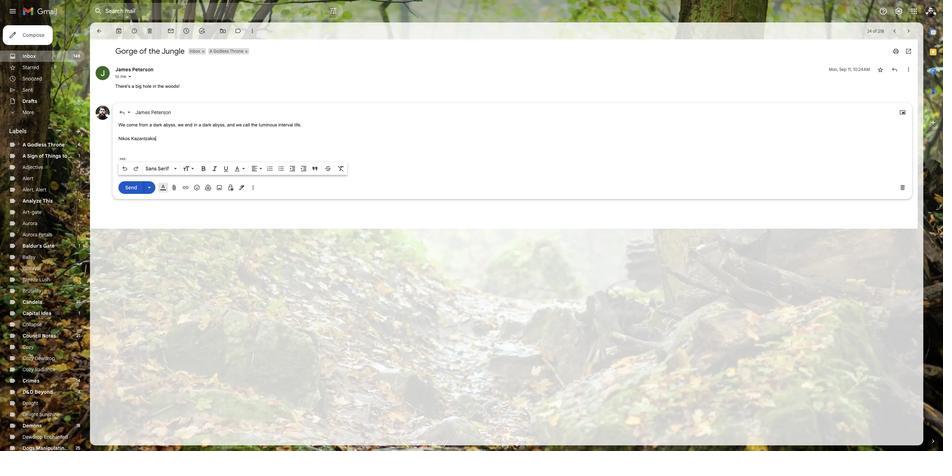 Task type: vqa. For each thing, say whether or not it's contained in the screenshot.
crimes 'LINK'
yes



Task type: describe. For each thing, give the bounding box(es) containing it.
more button
[[0, 107, 84, 118]]

back to inbox image
[[96, 27, 103, 34]]

there's a big hole in the woods!
[[115, 84, 180, 89]]

mon,
[[829, 67, 839, 72]]

alert, alert link
[[23, 187, 46, 193]]

more options image
[[251, 184, 255, 191]]

luminous
[[259, 122, 277, 127]]

mon, sep 11, 10:24 am cell
[[829, 66, 870, 73]]

0 horizontal spatial alert
[[23, 175, 33, 182]]

1 horizontal spatial james
[[135, 109, 150, 116]]

petals
[[39, 232, 52, 238]]

24
[[867, 28, 872, 34]]

serif
[[158, 165, 169, 172]]

4
[[78, 142, 80, 147]]

sep
[[840, 67, 847, 72]]

crimes link
[[23, 378, 39, 384]]

indent more ‪(⌘])‬ image
[[300, 165, 307, 172]]

council
[[23, 333, 41, 339]]

woods!
[[165, 84, 180, 89]]

0 vertical spatial james peterson
[[115, 66, 154, 73]]

inbox for inbox button
[[190, 49, 200, 54]]

gmail image
[[23, 4, 61, 18]]

a inside button
[[210, 49, 212, 54]]

collapse
[[23, 322, 42, 328]]

1 for baldur's gate
[[79, 243, 80, 249]]

sign
[[27, 153, 38, 159]]

main menu image
[[8, 7, 17, 15]]

labels heading
[[9, 128, 75, 135]]

discard draft ‪(⌘⇧d)‬ image
[[899, 184, 906, 191]]

aurora link
[[23, 220, 37, 227]]

of inside labels navigation
[[39, 153, 44, 159]]

snoozed link
[[23, 76, 42, 82]]

a godless throne for a godless throne button
[[210, 49, 243, 54]]

0 vertical spatial peterson
[[132, 66, 154, 73]]

delight sunshine
[[23, 412, 60, 418]]

cozy radiance
[[23, 367, 56, 373]]

undo ‪(⌘z)‬ image
[[121, 165, 128, 172]]

settings image
[[895, 7, 903, 15]]

of for 24
[[873, 28, 877, 34]]

1 for a sign of things to come
[[79, 153, 80, 159]]

1 vertical spatial the
[[158, 84, 164, 89]]

life.
[[294, 122, 302, 127]]

alert,
[[23, 187, 35, 193]]

sans serif option
[[144, 165, 173, 172]]

notes
[[42, 333, 56, 339]]

radiance
[[35, 367, 56, 373]]

labels navigation
[[0, 23, 90, 451]]

there's
[[115, 84, 130, 89]]

ballsy
[[23, 254, 36, 261]]

1 horizontal spatial a
[[149, 122, 152, 127]]

a for 1
[[23, 153, 26, 159]]

betrayal link
[[23, 265, 41, 272]]

underline ‪(⌘u)‬ image
[[223, 165, 230, 172]]

inbox for "inbox" link
[[23, 53, 36, 59]]

add to tasks image
[[198, 27, 205, 34]]

bold ‪(⌘b)‬ image
[[200, 165, 207, 172]]

ballsy link
[[23, 254, 36, 261]]

a godless throne for a godless throne link on the left top of the page
[[23, 142, 65, 148]]

a for 4
[[23, 142, 26, 148]]

older image
[[905, 27, 912, 34]]

1 dark from the left
[[153, 122, 162, 127]]

more send options image
[[146, 184, 153, 191]]

big hole
[[136, 84, 152, 89]]

indent less ‪(⌘[)‬ image
[[289, 165, 296, 172]]

bulleted list ‪(⌘⇧8)‬ image
[[278, 165, 285, 172]]

dewdrop enchanted
[[23, 434, 68, 441]]

this
[[43, 198, 53, 204]]

lush
[[39, 277, 50, 283]]

end
[[185, 122, 193, 127]]

beyond
[[35, 389, 53, 396]]

6
[[78, 98, 80, 104]]

gate
[[43, 243, 55, 249]]

0 vertical spatial to
[[115, 74, 119, 79]]

compose
[[23, 32, 44, 38]]

type of response image
[[118, 109, 126, 116]]

gorge
[[115, 46, 138, 56]]

drafts
[[23, 98, 37, 104]]

a godless throne button
[[208, 48, 244, 55]]

betrayal
[[23, 265, 41, 272]]

adjective link
[[23, 164, 43, 171]]

remove formatting ‪(⌘\)‬ image
[[338, 165, 345, 172]]

formatting options toolbar
[[118, 162, 347, 175]]

breeze lush link
[[23, 277, 50, 283]]

brutality
[[23, 288, 41, 294]]

analyze this
[[23, 198, 53, 204]]

aurora petals link
[[23, 232, 52, 238]]

baldur's gate
[[23, 243, 55, 249]]

newer image
[[891, 27, 898, 34]]

nikos kazantzakis
[[118, 136, 156, 141]]

cozy link
[[23, 344, 34, 351]]

0 horizontal spatial james
[[115, 66, 131, 73]]

baldur's
[[23, 243, 42, 249]]

move to image
[[219, 27, 226, 34]]

cozy for cozy dewdrop
[[23, 355, 34, 362]]

25
[[76, 446, 80, 451]]

insert files using drive image
[[205, 184, 212, 191]]

council notes
[[23, 333, 56, 339]]

2 we from the left
[[236, 122, 242, 127]]

d&d beyond link
[[23, 389, 53, 396]]

capital idea
[[23, 310, 51, 317]]

collapse link
[[23, 322, 42, 328]]

nikos
[[118, 136, 130, 141]]

the inside message body text box
[[251, 122, 258, 127]]

delight link
[[23, 400, 38, 407]]

d&d beyond
[[23, 389, 53, 396]]

art-
[[23, 209, 32, 216]]

art-gate link
[[23, 209, 42, 216]]

0 vertical spatial the
[[149, 46, 160, 56]]

we come from a dark abyss, we end in a dark abyss, and we call the luminous interval life.
[[118, 122, 302, 127]]

compose button
[[3, 25, 53, 45]]

1 vertical spatial dewdrop
[[23, 434, 43, 441]]

breeze
[[23, 277, 38, 283]]

demons
[[23, 423, 42, 429]]

a godless throne link
[[23, 142, 65, 148]]

1 vertical spatial peterson
[[151, 109, 171, 116]]

advanced search options image
[[326, 4, 340, 18]]

from
[[139, 122, 148, 127]]

dewdrop enchanted link
[[23, 434, 68, 441]]

send button
[[118, 181, 144, 194]]

cozy for cozy radiance
[[23, 367, 34, 373]]

starred
[[23, 64, 39, 71]]



Task type: locate. For each thing, give the bounding box(es) containing it.
0 horizontal spatial a
[[132, 84, 134, 89]]

delight down d&d
[[23, 400, 38, 407]]

alert up alert,
[[23, 175, 33, 182]]

to me
[[115, 74, 126, 79]]

snooze image
[[183, 27, 190, 34]]

1 horizontal spatial of
[[139, 46, 147, 56]]

0 vertical spatial delight
[[23, 400, 38, 407]]

the right call
[[251, 122, 258, 127]]

1 1 from the top
[[79, 153, 80, 159]]

1 right 'this'
[[79, 198, 80, 204]]

insert link ‪(⌘k)‬ image
[[182, 184, 189, 191]]

1 horizontal spatial to
[[115, 74, 119, 79]]

0 horizontal spatial throne
[[48, 142, 65, 148]]

1 horizontal spatial dark
[[202, 122, 211, 127]]

2 aurora from the top
[[23, 232, 37, 238]]

a right inbox button
[[210, 49, 212, 54]]

0 vertical spatial in
[[153, 84, 156, 89]]

a right 'there's'
[[132, 84, 134, 89]]

1 vertical spatial james
[[135, 109, 150, 116]]

throne for a godless throne link on the left top of the page
[[48, 142, 65, 148]]

aurora for aurora petals
[[23, 232, 37, 238]]

capital idea link
[[23, 310, 51, 317]]

2 delight from the top
[[23, 412, 38, 418]]

aurora down art-gate at top left
[[23, 220, 37, 227]]

insert emoji ‪(⌘⇧2)‬ image
[[193, 184, 200, 191]]

1 vertical spatial james peterson
[[135, 109, 171, 116]]

cozy up 'crimes' at the left of page
[[23, 367, 34, 373]]

delight down delight link
[[23, 412, 38, 418]]

cozy down cozy link
[[23, 355, 34, 362]]

dewdrop down demons
[[23, 434, 43, 441]]

a
[[210, 49, 212, 54], [23, 142, 26, 148], [23, 153, 26, 159]]

None search field
[[90, 3, 343, 20]]

d&d
[[23, 389, 33, 396]]

dark right from at left
[[153, 122, 162, 127]]

2 horizontal spatial a
[[199, 122, 201, 127]]

throne for a godless throne button
[[230, 49, 243, 54]]

we
[[118, 122, 125, 127]]

218
[[878, 28, 884, 34]]

1 down 4
[[79, 153, 80, 159]]

brutality link
[[23, 288, 41, 294]]

redo ‪(⌘y)‬ image
[[133, 165, 140, 172]]

0 vertical spatial a godless throne
[[210, 49, 243, 54]]

0 vertical spatial alert
[[23, 175, 33, 182]]

2 horizontal spatial of
[[873, 28, 877, 34]]

me
[[120, 74, 126, 79]]

demons link
[[23, 423, 42, 429]]

we left call
[[236, 122, 242, 127]]

godless up sign
[[27, 142, 47, 148]]

1
[[79, 153, 80, 159], [79, 198, 80, 204], [79, 243, 80, 249], [79, 311, 80, 316]]

baldur's gate link
[[23, 243, 55, 249]]

inbox up starred
[[23, 53, 36, 59]]

0 vertical spatial a
[[210, 49, 212, 54]]

0 vertical spatial cozy
[[23, 344, 34, 351]]

a sign of things to come link
[[23, 153, 82, 159]]

0 horizontal spatial inbox
[[23, 53, 36, 59]]

james up me
[[115, 66, 131, 73]]

and
[[227, 122, 235, 127]]

adjective
[[23, 164, 43, 171]]

1 vertical spatial throne
[[48, 142, 65, 148]]

cozy
[[23, 344, 34, 351], [23, 355, 34, 362], [23, 367, 34, 373]]

support image
[[879, 7, 888, 15]]

dark right the end
[[202, 122, 211, 127]]

to
[[115, 74, 119, 79], [62, 153, 67, 159]]

a godless throne inside labels navigation
[[23, 142, 65, 148]]

drafts link
[[23, 98, 37, 104]]

1 vertical spatial a
[[23, 142, 26, 148]]

1 horizontal spatial we
[[236, 122, 242, 127]]

24 of 218
[[867, 28, 884, 34]]

inbox
[[190, 49, 200, 54], [23, 53, 36, 59]]

a right from at left
[[149, 122, 152, 127]]

show details image
[[128, 75, 132, 79]]

1 vertical spatial godless
[[27, 142, 47, 148]]

not starred image
[[877, 66, 884, 73]]

0 horizontal spatial to
[[62, 153, 67, 159]]

1 vertical spatial 21
[[76, 333, 80, 339]]

cozy down the council
[[23, 344, 34, 351]]

21 for council notes
[[76, 333, 80, 339]]

Not starred checkbox
[[877, 66, 884, 73]]

1 horizontal spatial abyss,
[[213, 122, 226, 127]]

james up from at left
[[135, 109, 150, 116]]

cozy for cozy link
[[23, 344, 34, 351]]

of right 24
[[873, 28, 877, 34]]

in
[[153, 84, 156, 89], [194, 122, 197, 127]]

a godless throne inside button
[[210, 49, 243, 54]]

starred link
[[23, 64, 39, 71]]

1 vertical spatial alert
[[36, 187, 46, 193]]

come
[[127, 122, 138, 127]]

1 vertical spatial aurora
[[23, 232, 37, 238]]

search mail image
[[92, 5, 105, 18]]

send
[[125, 185, 137, 191]]

we left the end
[[178, 122, 184, 127]]

strikethrough ‪(⌘⇧x)‬ image
[[325, 165, 332, 172]]

a godless throne down move to icon
[[210, 49, 243, 54]]

the left jungle
[[149, 46, 160, 56]]

2 vertical spatial cozy
[[23, 367, 34, 373]]

1 we from the left
[[178, 122, 184, 127]]

cozy dewdrop
[[23, 355, 55, 362]]

0 horizontal spatial of
[[39, 153, 44, 159]]

a
[[132, 84, 134, 89], [149, 122, 152, 127], [199, 122, 201, 127]]

1 horizontal spatial godless
[[213, 49, 229, 54]]

dewdrop up radiance in the left bottom of the page
[[35, 355, 55, 362]]

toggle confidential mode image
[[227, 184, 234, 191]]

the left woods!
[[158, 84, 164, 89]]

3 1 from the top
[[79, 243, 80, 249]]

labels image
[[235, 27, 242, 34]]

0 horizontal spatial dark
[[153, 122, 162, 127]]

inbox link
[[23, 53, 36, 59]]

1 vertical spatial delight
[[23, 412, 38, 418]]

throne up things
[[48, 142, 65, 148]]

1 for analyze this
[[79, 198, 80, 204]]

tab list
[[924, 23, 943, 426]]

148
[[73, 53, 80, 59]]

throne inside button
[[230, 49, 243, 54]]

21 for candela
[[76, 300, 80, 305]]

1 right 'gate'
[[79, 243, 80, 249]]

sent link
[[23, 87, 33, 93]]

dark
[[153, 122, 162, 127], [202, 122, 211, 127]]

a sign of things to come
[[23, 153, 82, 159]]

1 vertical spatial of
[[139, 46, 147, 56]]

numbered list ‪(⌘⇧7)‬ image
[[267, 165, 274, 172]]

italic ‪(⌘i)‬ image
[[211, 165, 218, 172]]

of right gorge
[[139, 46, 147, 56]]

1 for capital idea
[[79, 311, 80, 316]]

cozy dewdrop link
[[23, 355, 55, 362]]

godless for a godless throne link on the left top of the page
[[27, 142, 47, 148]]

1 vertical spatial a godless throne
[[23, 142, 65, 148]]

to inside labels navigation
[[62, 153, 67, 159]]

snoozed
[[23, 76, 42, 82]]

call
[[243, 122, 250, 127]]

delight sunshine link
[[23, 412, 60, 418]]

a down labels
[[23, 142, 26, 148]]

report spam image
[[131, 27, 138, 34]]

1 horizontal spatial in
[[194, 122, 197, 127]]

0 vertical spatial of
[[873, 28, 877, 34]]

capital
[[23, 310, 40, 317]]

crimes
[[23, 378, 39, 384]]

1 cozy from the top
[[23, 344, 34, 351]]

inbox inside labels navigation
[[23, 53, 36, 59]]

Search mail text field
[[105, 8, 309, 15]]

inbox down add to tasks "icon"
[[190, 49, 200, 54]]

idea
[[41, 310, 51, 317]]

1 21 from the top
[[76, 300, 80, 305]]

2 vertical spatial a
[[23, 153, 26, 159]]

1 vertical spatial cozy
[[23, 355, 34, 362]]

1 aurora from the top
[[23, 220, 37, 227]]

inbox button
[[188, 48, 201, 55]]

more image
[[249, 27, 256, 34]]

gate
[[32, 209, 42, 216]]

Message Body text field
[[118, 121, 906, 151]]

to left me
[[115, 74, 119, 79]]

inbox inside button
[[190, 49, 200, 54]]

in right big hole on the left of page
[[153, 84, 156, 89]]

analyze
[[23, 198, 42, 204]]

of for gorge
[[139, 46, 147, 56]]

analyze this link
[[23, 198, 53, 204]]

godless down move to icon
[[213, 49, 229, 54]]

0 vertical spatial 21
[[76, 300, 80, 305]]

peterson down woods!
[[151, 109, 171, 116]]

delight for delight sunshine
[[23, 412, 38, 418]]

0 vertical spatial dewdrop
[[35, 355, 55, 362]]

14
[[76, 378, 80, 384]]

archive image
[[115, 27, 122, 34]]

2 vertical spatial of
[[39, 153, 44, 159]]

alert, alert
[[23, 187, 46, 193]]

godless for a godless throne button
[[213, 49, 229, 54]]

0 horizontal spatial a godless throne
[[23, 142, 65, 148]]

insert signature image
[[238, 184, 245, 191]]

11,
[[848, 67, 852, 72]]

labels
[[9, 128, 27, 135]]

godless inside labels navigation
[[27, 142, 47, 148]]

2 vertical spatial the
[[251, 122, 258, 127]]

1 horizontal spatial a godless throne
[[210, 49, 243, 54]]

18
[[76, 423, 80, 429]]

0 horizontal spatial in
[[153, 84, 156, 89]]

a right the end
[[199, 122, 201, 127]]

0 horizontal spatial abyss,
[[163, 122, 177, 127]]

to left come
[[62, 153, 67, 159]]

1 vertical spatial in
[[194, 122, 197, 127]]

james peterson up from at left
[[135, 109, 171, 116]]

0 vertical spatial james
[[115, 66, 131, 73]]

a left sign
[[23, 153, 26, 159]]

3 cozy from the top
[[23, 367, 34, 373]]

2 cozy from the top
[[23, 355, 34, 362]]

in right the end
[[194, 122, 197, 127]]

mark as unread image
[[167, 27, 174, 34]]

2 abyss, from the left
[[213, 122, 226, 127]]

aurora down aurora link
[[23, 232, 37, 238]]

in inside message body text box
[[194, 122, 197, 127]]

10:24 am
[[853, 67, 870, 72]]

0 vertical spatial throne
[[230, 49, 243, 54]]

0 vertical spatial aurora
[[23, 220, 37, 227]]

4 1 from the top
[[79, 311, 80, 316]]

1 vertical spatial to
[[62, 153, 67, 159]]

abyss, left and
[[213, 122, 226, 127]]

sent
[[23, 87, 33, 93]]

art-gate
[[23, 209, 42, 216]]

jungle
[[162, 46, 185, 56]]

quote ‪(⌘⇧9)‬ image
[[312, 165, 319, 172]]

candela
[[23, 299, 42, 306]]

0 horizontal spatial we
[[178, 122, 184, 127]]

2 21 from the top
[[76, 333, 80, 339]]

1 abyss, from the left
[[163, 122, 177, 127]]

1 delight from the top
[[23, 400, 38, 407]]

gorge of the jungle
[[115, 46, 185, 56]]

insert photo image
[[216, 184, 223, 191]]

cozy radiance link
[[23, 367, 56, 373]]

1 horizontal spatial alert
[[36, 187, 46, 193]]

we
[[178, 122, 184, 127], [236, 122, 242, 127]]

attach files image
[[171, 184, 178, 191]]

2 1 from the top
[[79, 198, 80, 204]]

throne inside labels navigation
[[48, 142, 65, 148]]

abyss,
[[163, 122, 177, 127], [213, 122, 226, 127]]

peterson up big hole on the left of page
[[132, 66, 154, 73]]

more
[[23, 109, 34, 116]]

of right sign
[[39, 153, 44, 159]]

3
[[78, 390, 80, 395]]

godless inside button
[[213, 49, 229, 54]]

james peterson up show details image
[[115, 66, 154, 73]]

delete image
[[146, 27, 153, 34]]

show trimmed content image
[[118, 157, 127, 161]]

throne down labels icon
[[230, 49, 243, 54]]

alert up analyze this link
[[36, 187, 46, 193]]

breeze lush
[[23, 277, 50, 283]]

1 horizontal spatial inbox
[[190, 49, 200, 54]]

sunshine
[[39, 412, 60, 418]]

21
[[76, 300, 80, 305], [76, 333, 80, 339]]

0 vertical spatial godless
[[213, 49, 229, 54]]

james peterson
[[115, 66, 154, 73], [135, 109, 171, 116]]

aurora for aurora link
[[23, 220, 37, 227]]

0 horizontal spatial godless
[[27, 142, 47, 148]]

abyss, left the end
[[163, 122, 177, 127]]

alert link
[[23, 175, 33, 182]]

1 horizontal spatial throne
[[230, 49, 243, 54]]

delight
[[23, 400, 38, 407], [23, 412, 38, 418]]

1 right idea at the left bottom of page
[[79, 311, 80, 316]]

2 dark from the left
[[202, 122, 211, 127]]

candela link
[[23, 299, 42, 306]]

delight for delight link
[[23, 400, 38, 407]]

a godless throne down labels heading
[[23, 142, 65, 148]]



